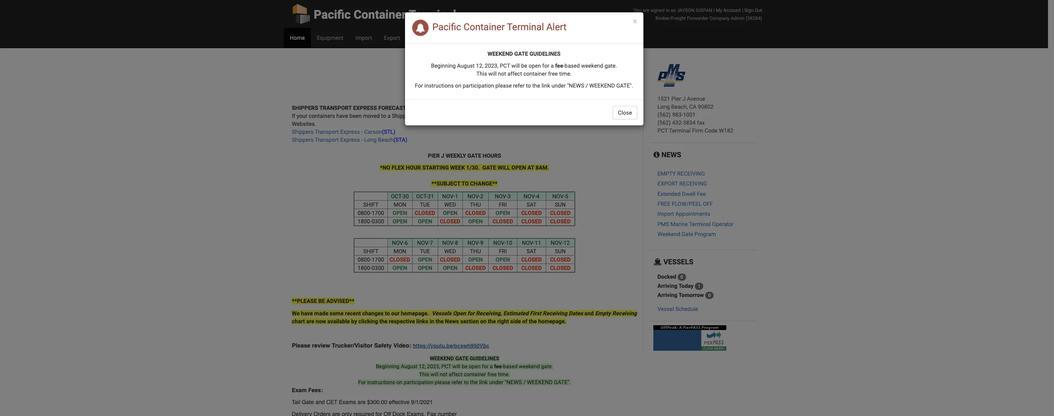 Task type: vqa. For each thing, say whether or not it's contained in the screenshot.


Task type: locate. For each thing, give the bounding box(es) containing it.
sat for 11
[[527, 248, 537, 255]]

j
[[683, 96, 686, 102], [441, 153, 444, 159]]

vessels inside vessels open for receiving , estimated first receiving dates and empty receiving chart are now available by clicking the respective links in the news section on the right side of the homepage.
[[432, 311, 452, 317]]

1 thu from the top
[[470, 202, 481, 208]]

1 vertical spatial news
[[445, 319, 459, 325]]

off
[[703, 201, 713, 207]]

weekly
[[446, 153, 466, 159]]

1800- for closed
[[358, 265, 372, 272]]

arriving down docked
[[658, 283, 678, 290]]

1 mon from the top
[[394, 202, 406, 208]]

to down https://youtu.be/ocswh950vbc
[[464, 380, 469, 386]]

on
[[455, 83, 462, 89], [531, 113, 538, 119], [480, 319, 487, 325], [397, 380, 403, 386]]

0 horizontal spatial gate".
[[554, 380, 571, 386]]

beginning august 12, 2023, pct will be open for a fee -based weekend gate. this will not affect container free time.
[[431, 63, 617, 77]]

today left the is
[[565, 61, 580, 67]]

map
[[444, 73, 455, 79], [507, 73, 518, 79]]

to left our
[[385, 311, 390, 317]]

today up tomorrow
[[679, 283, 694, 290]]

in right the links at the bottom left
[[430, 319, 434, 325]]

2 tue from the top
[[420, 248, 430, 255]]

closed
[[415, 210, 435, 217], [465, 210, 486, 217], [521, 210, 542, 217], [550, 210, 571, 217], [440, 219, 461, 225], [493, 219, 513, 225], [521, 219, 542, 225], [550, 219, 571, 225], [390, 257, 410, 263], [440, 257, 461, 263], [521, 257, 542, 263], [550, 257, 571, 263], [465, 265, 486, 272], [493, 265, 513, 272], [521, 265, 542, 272], [550, 265, 571, 272]]

0 horizontal spatial container
[[464, 372, 486, 378]]

fri for 3
[[499, 202, 507, 208]]

0 vertical spatial 1
[[455, 193, 458, 200]]

, up right on the bottom
[[501, 311, 502, 317]]

gate. inside weekend gate guidelines beginning august 12, 2023, pct will be open for a fee -based weekend gate. this will not affect container free time. for instructions on participation please refer to the link under "news / weekend gate". exam fees:
[[541, 364, 553, 370]]

ship image
[[654, 259, 662, 266]]

by
[[351, 319, 357, 325]]

estimated
[[504, 311, 529, 317]]

broker/freight
[[656, 16, 686, 21]]

1 horizontal spatial |
[[742, 8, 744, 13]]

nov- left nov-7
[[392, 240, 405, 246]]

will
[[498, 165, 510, 171]]

express down the shippers transport express - carson link
[[340, 137, 360, 143]]

1 vertical spatial gate.
[[541, 364, 553, 370]]

nov- right "8"
[[468, 240, 480, 246]]

1 inside docked 0 arriving today 1 arriving tomorrow 0
[[698, 284, 701, 290]]

1 horizontal spatial vessels
[[662, 258, 694, 266]]

today inside docked 0 arriving today 1 arriving tomorrow 0
[[679, 283, 694, 290]]

map right yard
[[507, 73, 518, 79]]

on inside vessels open for receiving , estimated first receiving dates and empty receiving chart are now available by clicking the respective links in the news section on the right side of the homepage.
[[480, 319, 487, 325]]

nov- right 4
[[553, 193, 565, 200]]

homepage.
[[401, 311, 429, 317], [538, 319, 567, 325]]

nov- right 7
[[442, 240, 455, 246]]

container inside shippers transport express forecast website if your containers have been moved to a shippers transport express location you can also check on the container using the below forecast websites. shippers transport express - carson (stl) shippers transport express - long beach (sta)
[[548, 113, 572, 119]]

this
[[477, 71, 487, 77], [419, 372, 429, 378]]

1 fri from the top
[[499, 202, 507, 208]]

for
[[411, 73, 419, 79], [415, 83, 423, 89], [358, 380, 366, 386]]

0 vertical spatial are
[[643, 8, 650, 13]]

gate
[[515, 51, 528, 57], [468, 153, 481, 159], [483, 165, 496, 171], [455, 356, 469, 362]]

affect right yard
[[508, 71, 522, 77]]

2 vertical spatial express
[[340, 137, 360, 143]]

websites.
[[292, 121, 316, 127]]

2 fri from the top
[[499, 248, 507, 255]]

for for for instructions on participation please refer to the link under "news / weekend gate".
[[415, 83, 423, 89]]

vessels up docked
[[662, 258, 694, 266]]

as
[[671, 8, 676, 13]]

1 horizontal spatial please
[[496, 83, 512, 89]]

,
[[481, 73, 482, 79], [501, 311, 502, 317]]

a inside shippers transport express forecast website if your containers have been moved to a shippers transport express location you can also check on the container using the below forecast websites. shippers transport express - carson (stl) shippers transport express - long beach (sta)
[[388, 113, 391, 119]]

31 right october
[[631, 61, 637, 67]]

pier j weekly gate hours
[[428, 153, 501, 159]]

tue for 31
[[420, 202, 430, 208]]

open inside beginning august 12, 2023, pct will be open for a fee -based weekend gate. this will not affect container free time.
[[529, 63, 541, 69]]

0 vertical spatial to
[[381, 113, 386, 119]]

wed for 1
[[444, 202, 456, 208]]

guidelines up beginning august 12, 2023, pct will be open for a fee -based weekend gate. this will not affect container free time.
[[530, 51, 561, 57]]

pierpass image
[[654, 326, 727, 351]]

wed
[[444, 202, 456, 208], [444, 248, 456, 255]]

2 1800- from the top
[[358, 265, 372, 272]]

0 horizontal spatial oct-
[[391, 193, 403, 200]]

gate inside empty receiving export receiving extended dwell fee free flow/peel off import appointments pms marine terminal operator weekend gate program
[[682, 231, 694, 238]]

nov- right 9
[[493, 240, 506, 246]]

1800-0300 for open
[[358, 219, 384, 225]]

tomorrow
[[679, 292, 704, 299]]

0 horizontal spatial link
[[479, 380, 488, 386]]

0800-1700 for closed
[[358, 257, 384, 263]]

1 vertical spatial homepage.
[[538, 319, 567, 325]]

1 vertical spatial 0300
[[372, 265, 384, 272]]

moved
[[363, 113, 380, 119]]

please down https://youtu.be/ocswh950vbc
[[435, 380, 451, 386]]

gate down 'https://youtu.be/ocswh950vbc' "link"
[[455, 356, 469, 362]]

1 receiving from the left
[[476, 311, 501, 317]]

wed down nov-1
[[444, 202, 456, 208]]

/ inside weekend gate guidelines beginning august 12, 2023, pct will be open for a fee -based weekend gate. this will not affect container free time. for instructions on participation please refer to the link under "news / weekend gate". exam fees:
[[523, 380, 526, 386]]

0800-1700 for open
[[358, 210, 384, 217]]

2 oct- from the left
[[416, 193, 428, 200]]

pacific for pacific container terminal
[[314, 8, 351, 22]]

1 oct- from the left
[[391, 193, 403, 200]]

4
[[537, 193, 540, 200]]

1 horizontal spatial 2023,
[[485, 63, 499, 69]]

homepage. inside vessels open for receiving , estimated first receiving dates and empty receiving chart are now available by clicking the respective links in the news section on the right side of the homepage.
[[538, 319, 567, 325]]

1800-0300 for closed
[[358, 265, 384, 272]]

will
[[512, 63, 520, 69], [489, 71, 497, 77], [453, 364, 461, 370], [431, 372, 439, 378]]

2 mon from the top
[[394, 248, 406, 255]]

fax
[[697, 120, 705, 126]]

thu for 2
[[470, 202, 481, 208]]

guidelines inside weekend gate guidelines beginning august 12, 2023, pct will be open for a fee -based weekend gate. this will not affect container free time. for instructions on participation please refer to the link under "news / weekend gate". exam fees:
[[470, 356, 499, 362]]

nov-10
[[493, 240, 513, 246]]

1 horizontal spatial gate".
[[617, 83, 633, 89]]

2 horizontal spatial receiving
[[613, 311, 637, 317]]

0 vertical spatial gate
[[682, 231, 694, 238]]

1 arriving from the top
[[658, 283, 678, 290]]

0 vertical spatial and
[[585, 311, 594, 317]]

2 1700 from the top
[[372, 257, 384, 263]]

weekend inside weekend gate guidelines beginning august 12, 2023, pct will be open for a fee -based weekend gate. this will not affect container free time. for instructions on participation please refer to the link under "news / weekend gate". exam fees:
[[519, 364, 540, 370]]

trucker/visitor
[[332, 343, 373, 349]]

1 vertical spatial ,
[[501, 311, 502, 317]]

0 horizontal spatial affect
[[449, 372, 463, 378]]

0 vertical spatial in
[[666, 8, 670, 13]]

nov- for 2
[[468, 193, 480, 200]]

open
[[453, 311, 466, 317]]

nov- right 3
[[524, 193, 537, 200]]

tuesday,
[[587, 61, 609, 67]]

2 0800-1700 from the top
[[358, 257, 384, 263]]

1 horizontal spatial not
[[498, 71, 506, 77]]

1 1800-0300 from the top
[[358, 219, 384, 225]]

1 wed from the top
[[444, 202, 456, 208]]

2 shift from the top
[[363, 248, 379, 255]]

for inside vessels open for receiving , estimated first receiving dates and empty receiving chart are now available by clicking the respective links in the news section on the right side of the homepage.
[[468, 311, 475, 317]]

0 vertical spatial transport
[[415, 113, 439, 119]]

are inside vessels open for receiving , estimated first receiving dates and empty receiving chart are now available by clicking the respective links in the news section on the right side of the homepage.
[[306, 319, 314, 325]]

1 horizontal spatial weekend
[[581, 63, 603, 69]]

0 right tomorrow
[[708, 293, 711, 299]]

2 1800-0300 from the top
[[358, 265, 384, 272]]

homepage. down first
[[538, 319, 567, 325]]

oct- for 30
[[391, 193, 403, 200]]

container inside pacific container terminal link
[[354, 8, 406, 22]]

0 horizontal spatial refer
[[452, 380, 463, 386]]

oct- right 30
[[416, 193, 428, 200]]

2 sun from the top
[[555, 248, 566, 255]]

pct up pct yard map link
[[500, 63, 510, 69]]

2 0300 from the top
[[372, 265, 384, 272]]

open down https://youtu.be/ocswh950vbc
[[469, 364, 481, 370]]

nov- for 11
[[522, 240, 535, 246]]

container inside weekend gate guidelines beginning august 12, 2023, pct will be open for a fee -based weekend gate. this will not affect container free time. for instructions on participation please refer to the link under "news / weekend gate". exam fees:
[[464, 372, 486, 378]]

click
[[456, 73, 468, 79]]

beginning august up click
[[431, 63, 475, 69]]

to
[[462, 181, 469, 187]]

container for pacific container terminal alert
[[464, 22, 505, 33]]

nov- for 8
[[442, 240, 455, 246]]

will up 9/1/2021
[[431, 372, 439, 378]]

and right dates
[[585, 311, 594, 317]]

2023, up yard
[[485, 63, 499, 69]]

1 vertical spatial 1800-
[[358, 265, 372, 272]]

containers
[[309, 113, 335, 119]]

tue for 7
[[420, 248, 430, 255]]

we
[[292, 311, 300, 317]]

gate.
[[605, 63, 617, 69], [541, 364, 553, 370]]

under inside weekend gate guidelines beginning august 12, 2023, pct will be open for a fee -based weekend gate. this will not affect container free time. for instructions on participation please refer to the link under "news / weekend gate". exam fees:
[[489, 380, 504, 386]]

transport
[[415, 113, 439, 119], [315, 129, 339, 135], [315, 137, 339, 143]]

0 horizontal spatial map
[[444, 73, 455, 79]]

1 vertical spatial please
[[435, 380, 451, 386]]

vessels left the open
[[432, 311, 452, 317]]

refer inside weekend gate guidelines beginning august 12, 2023, pct will be open for a fee -based weekend gate. this will not affect container free time. for instructions on participation please refer to the link under "news / weekend gate". exam fees:
[[452, 380, 463, 386]]

1 vertical spatial based
[[503, 364, 518, 370]]

0 horizontal spatial fee
[[494, 364, 502, 370]]

fri
[[499, 202, 507, 208], [499, 248, 507, 255]]

5
[[565, 193, 568, 200]]

fri down nov-10
[[499, 248, 507, 255]]

mon
[[394, 202, 406, 208], [394, 248, 406, 255]]

0 vertical spatial 1800-
[[358, 219, 372, 225]]

please inside weekend gate guidelines beginning august 12, 2023, pct will be open for a fee -based weekend gate. this will not affect container free time. for instructions on participation please refer to the link under "news / weekend gate". exam fees:
[[435, 380, 451, 386]]

are left now
[[306, 319, 314, 325]]

6
[[405, 240, 408, 246]]

1 horizontal spatial ,
[[501, 311, 502, 317]]

receiving right empty on the bottom of the page
[[613, 311, 637, 317]]

schedule
[[676, 306, 698, 313]]

gate". inside weekend gate guidelines beginning august 12, 2023, pct will be open for a fee -based weekend gate. this will not affect container free time. for instructions on participation please refer to the link under "news / weekend gate". exam fees:
[[554, 380, 571, 386]]

a
[[551, 63, 554, 69], [388, 113, 391, 119], [490, 364, 493, 370]]

2 sat from the top
[[527, 248, 537, 255]]

nov- for 1
[[442, 193, 455, 200]]

fri down nov-3
[[499, 202, 507, 208]]

affect inside weekend gate guidelines beginning august 12, 2023, pct will be open for a fee -based weekend gate. this will not affect container free time. for instructions on participation please refer to the link under "news / weekend gate". exam fees:
[[449, 372, 463, 378]]

weekend gate guidelines beginning august 12, 2023, pct will be open for a fee -based weekend gate. this will not affect container free time. for instructions on participation please refer to the link under "news / weekend gate". exam fees:
[[292, 356, 571, 394]]

participation up 9/1/2021
[[404, 380, 434, 386]]

0 horizontal spatial based
[[503, 364, 518, 370]]

have inside shippers transport express forecast website if your containers have been moved to a shippers transport express location you can also check on the container using the below forecast websites. shippers transport express - carson (stl) shippers transport express - long beach (sta)
[[336, 113, 348, 119]]

0 horizontal spatial 2023,
[[427, 364, 440, 370]]

on inside shippers transport express forecast website if your containers have been moved to a shippers transport express location you can also check on the container using the below forecast websites. shippers transport express - carson (stl) shippers transport express - long beach (sta)
[[531, 113, 538, 119]]

0 horizontal spatial 0
[[681, 275, 683, 281]]

1 0300 from the top
[[372, 219, 384, 225]]

express left location
[[441, 113, 460, 119]]

sat
[[527, 202, 537, 208], [527, 248, 537, 255]]

nov- right the 11
[[551, 240, 564, 246]]

1 | from the left
[[714, 8, 715, 13]]

, right click
[[481, 73, 482, 79]]

video:
[[394, 343, 411, 349]]

in left as
[[666, 8, 670, 13]]

nov- for 6
[[392, 240, 405, 246]]

2023, inside beginning august 12, 2023, pct will be open for a fee -based weekend gate. this will not affect container free time.
[[485, 63, 499, 69]]

1 horizontal spatial based
[[565, 63, 580, 69]]

0 vertical spatial for
[[543, 63, 550, 69]]

here
[[469, 73, 481, 79]]

nov-7
[[417, 240, 433, 246]]

shippers transport express - long beach link
[[292, 137, 394, 143]]

1 sat from the top
[[527, 202, 537, 208]]

shift
[[363, 202, 379, 208], [363, 248, 379, 255]]

1 horizontal spatial pacific
[[432, 22, 461, 33]]

7
[[430, 240, 433, 246]]

tue down oct-31
[[420, 202, 430, 208]]

12, inside weekend gate guidelines beginning august 12, 2023, pct will be open for a fee -based weekend gate. this will not affect container free time. for instructions on participation please refer to the link under "news / weekend gate". exam fees:
[[419, 364, 426, 370]]

chart
[[292, 319, 305, 325]]

2 arriving from the top
[[658, 292, 678, 299]]

free inside beginning august 12, 2023, pct will be open for a fee -based weekend gate. this will not affect container free time.
[[548, 71, 558, 77]]

nov- right 2
[[495, 193, 508, 200]]

2 vertical spatial container
[[464, 372, 486, 378]]

thu down nov-9
[[470, 248, 481, 255]]

instructions up $300.00
[[367, 380, 395, 386]]

1 vertical spatial 12,
[[419, 364, 426, 370]]

container for pacific container terminal
[[354, 8, 406, 22]]

transport down the website
[[415, 113, 439, 119]]

mon down the oct-30
[[394, 202, 406, 208]]

1 vertical spatial 1800-0300
[[358, 265, 384, 272]]

1 vertical spatial transport
[[315, 129, 339, 135]]

1 horizontal spatial oct-
[[416, 193, 428, 200]]

beginning august down video:
[[376, 364, 418, 370]]

1 horizontal spatial affect
[[508, 71, 522, 77]]

0 horizontal spatial /
[[523, 380, 526, 386]]

1 horizontal spatial open
[[529, 63, 541, 69]]

0 right docked
[[681, 275, 683, 281]]

(562) left 983- at the top
[[658, 112, 671, 118]]

import
[[658, 211, 674, 217]]

1800-
[[358, 219, 372, 225], [358, 265, 372, 272]]

1 1700 from the top
[[372, 210, 384, 217]]

9/1/2021
[[411, 400, 433, 406]]

3834
[[683, 120, 696, 126]]

1 horizontal spatial long
[[658, 104, 670, 110]]

2 thu from the top
[[470, 248, 481, 255]]

1
[[455, 193, 458, 200], [698, 284, 701, 290]]

1 vertical spatial in
[[430, 319, 434, 325]]

oct- left oct-31
[[391, 193, 403, 200]]

review
[[312, 343, 330, 349]]

beginning august inside beginning august 12, 2023, pct will be open for a fee -based weekend gate. this will not affect container free time.
[[431, 63, 475, 69]]

1 horizontal spatial fee
[[555, 63, 563, 69]]

container
[[524, 71, 547, 77], [548, 113, 572, 119], [464, 372, 486, 378]]

yard
[[495, 73, 506, 79]]

1 0800- from the top
[[358, 210, 372, 217]]

week
[[450, 165, 465, 171]]

beginning august inside weekend gate guidelines beginning august 12, 2023, pct will be open for a fee -based weekend gate. this will not affect container free time. for instructions on participation please refer to the link under "news / weekend gate". exam fees:
[[376, 364, 418, 370]]

1 0800-1700 from the top
[[358, 210, 384, 217]]

0 horizontal spatial |
[[714, 8, 715, 13]]

shift for closed
[[363, 248, 379, 255]]

0 horizontal spatial j
[[441, 153, 444, 159]]

sun down nov-5 on the right
[[555, 202, 566, 208]]

and left cet
[[316, 400, 325, 406]]

carson
[[364, 129, 382, 135]]

transport down the shippers transport express - carson link
[[315, 137, 339, 143]]

sun for 12
[[555, 248, 566, 255]]

pct inside "1521 pier j avenue long beach, ca 90802 (562) 983-1001 (562) 432-3834 fax pct terminal firm code w182"
[[658, 128, 668, 134]]

for for for terminal map click here , pct yard map
[[411, 73, 419, 79]]

0 vertical spatial this
[[477, 71, 487, 77]]

can
[[493, 113, 502, 119]]

nov- right 10
[[522, 240, 535, 246]]

mon for 30
[[394, 202, 406, 208]]

0 horizontal spatial participation
[[404, 380, 434, 386]]

*no flex hour starting week 1/30.  gate will open at 8am.
[[380, 165, 549, 171]]

1 down **subject to change**
[[455, 193, 458, 200]]

0 vertical spatial wed
[[444, 202, 456, 208]]

express up shippers transport express - long beach link
[[340, 129, 360, 135]]

refer left 'to the'
[[513, 83, 525, 89]]

have down transport at the top of the page
[[336, 113, 348, 119]]

1 vertical spatial 0800-
[[358, 257, 372, 263]]

0 horizontal spatial be
[[462, 364, 468, 370]]

sun down nov-12
[[555, 248, 566, 255]]

1700 for closed
[[372, 257, 384, 263]]

2 0800- from the top
[[358, 257, 372, 263]]

in inside vessels open for receiving , estimated first receiving dates and empty receiving chart are now available by clicking the respective links in the news section on the right side of the homepage.
[[430, 319, 434, 325]]

2 vertical spatial to
[[464, 380, 469, 386]]

this left yard
[[477, 71, 487, 77]]

1 vertical spatial shift
[[363, 248, 379, 255]]

2 vertical spatial for
[[482, 364, 489, 370]]

1 vertical spatial gate".
[[554, 380, 571, 386]]

express
[[353, 105, 377, 111]]

2 receiving from the left
[[543, 311, 567, 317]]

1 vertical spatial open
[[469, 364, 481, 370]]

1 vertical spatial 1
[[698, 284, 701, 290]]

marine
[[671, 221, 688, 228]]

and inside vessels open for receiving , estimated first receiving dates and empty receiving chart are now available by clicking the respective links in the news section on the right side of the homepage.
[[585, 311, 594, 317]]

admin
[[731, 16, 745, 21]]

receiving up right on the bottom
[[476, 311, 501, 317]]

0 horizontal spatial today
[[565, 61, 580, 67]]

*no
[[380, 165, 390, 171]]

sat down nov-4
[[527, 202, 537, 208]]

guidelines for weekend gate guidelines
[[530, 51, 561, 57]]

not up for instructions on participation please refer to the link under "news / weekend gate".
[[498, 71, 506, 77]]

participation down here
[[463, 83, 494, 89]]

0 vertical spatial express
[[441, 113, 460, 119]]

mon down nov-6
[[394, 248, 406, 255]]

1 vertical spatial fri
[[499, 248, 507, 255]]

0 vertical spatial weekend
[[581, 63, 603, 69]]

receiving up export receiving link
[[677, 171, 705, 177]]

2023,
[[485, 63, 499, 69], [427, 364, 440, 370]]

1 horizontal spatial 12,
[[476, 63, 484, 69]]

map left click
[[444, 73, 455, 79]]

container down https://youtu.be/ocswh950vbc
[[464, 372, 486, 378]]

in inside you are signed in as jayson gispan | my account | sign out broker/freight forwarder company admin (38284)
[[666, 8, 670, 13]]

are right you
[[643, 8, 650, 13]]

1 vertical spatial 0
[[708, 293, 711, 299]]

1 vertical spatial shippers
[[292, 129, 314, 135]]

1 horizontal spatial homepage.
[[538, 319, 567, 325]]

be down 'https://youtu.be/ocswh950vbc' "link"
[[462, 364, 468, 370]]

nov- down to
[[468, 193, 480, 200]]

1001
[[683, 112, 696, 118]]

0 vertical spatial free
[[548, 71, 558, 77]]

1 vertical spatial sat
[[527, 248, 537, 255]]

transport down containers
[[315, 129, 339, 135]]

1 vertical spatial are
[[306, 319, 314, 325]]

gate right tail
[[302, 400, 314, 406]]

gispan
[[696, 8, 713, 13]]

12, inside beginning august 12, 2023, pct will be open for a fee -based weekend gate. this will not affect container free time.
[[476, 63, 484, 69]]

effective
[[389, 400, 410, 406]]

time. inside weekend gate guidelines beginning august 12, 2023, pct will be open for a fee -based weekend gate. this will not affect container free time. for instructions on participation please refer to the link under "news / weekend gate". exam fees:
[[498, 372, 510, 378]]

for inside weekend gate guidelines beginning august 12, 2023, pct will be open for a fee -based weekend gate. this will not affect container free time. for instructions on participation please refer to the link under "news / weekend gate". exam fees:
[[358, 380, 366, 386]]

arriving up vessel
[[658, 292, 678, 299]]

0 horizontal spatial weekend
[[519, 364, 540, 370]]

nov- right 6
[[417, 240, 430, 246]]

8am.
[[536, 165, 549, 171]]

fee inside weekend gate guidelines beginning august 12, 2023, pct will be open for a fee -based weekend gate. this will not affect container free time. for instructions on participation please refer to the link under "news / weekend gate". exam fees:
[[494, 364, 502, 370]]

weekend
[[581, 63, 603, 69], [519, 364, 540, 370]]

pct inside weekend gate guidelines beginning august 12, 2023, pct will be open for a fee -based weekend gate. this will not affect container free time. for instructions on participation please refer to the link under "news / weekend gate". exam fees:
[[442, 364, 451, 370]]

exam
[[292, 388, 307, 394]]

instructions
[[425, 83, 454, 89], [367, 380, 395, 386]]

weekend gate guidelines
[[488, 51, 561, 57]]

1 vertical spatial free
[[488, 372, 497, 378]]

thu down nov-2
[[470, 202, 481, 208]]

this up 9/1/2021
[[419, 372, 429, 378]]

0 horizontal spatial open
[[469, 364, 481, 370]]

a inside beginning august 12, 2023, pct will be open for a fee -based weekend gate. this will not affect container free time.
[[551, 63, 554, 69]]

nov- down **subject
[[442, 193, 455, 200]]

1 horizontal spatial under
[[552, 83, 566, 89]]

2 vertical spatial are
[[358, 400, 366, 406]]

refer down https://youtu.be/ocswh950vbc
[[452, 380, 463, 386]]

2 vertical spatial transport
[[315, 137, 339, 143]]

participation inside weekend gate guidelines beginning august 12, 2023, pct will be open for a fee -based weekend gate. this will not affect container free time. for instructions on participation please refer to the link under "news / weekend gate". exam fees:
[[404, 380, 434, 386]]

vessels for vessels open for receiving , estimated first receiving dates and empty receiving chart are now available by clicking the respective links in the news section on the right side of the homepage.
[[432, 311, 452, 317]]

on up effective
[[397, 380, 403, 386]]

0 vertical spatial 31
[[631, 61, 637, 67]]

1 tue from the top
[[420, 202, 430, 208]]

sun for 5
[[555, 202, 566, 208]]

have right the we
[[301, 311, 313, 317]]

terminal inside "1521 pier j avenue long beach, ca 90802 (562) 983-1001 (562) 432-3834 fax pct terminal firm code w182"
[[669, 128, 691, 134]]

0 horizontal spatial under
[[489, 380, 504, 386]]

**please
[[292, 298, 317, 305]]

0 vertical spatial mon
[[394, 202, 406, 208]]

1521 pier j avenue long beach, ca 90802 (562) 983-1001 (562) 432-3834 fax pct terminal firm code w182
[[658, 96, 734, 134]]

affect down https://youtu.be/ocswh950vbc
[[449, 372, 463, 378]]

0 vertical spatial 1800-0300
[[358, 219, 384, 225]]

1 horizontal spatial map
[[507, 73, 518, 79]]

0800- for closed
[[358, 257, 372, 263]]

check
[[515, 113, 530, 119]]

- inside weekend gate guidelines beginning august 12, 2023, pct will be open for a fee -based weekend gate. this will not affect container free time. for instructions on participation please refer to the link under "news / weekend gate". exam fees:
[[502, 364, 503, 370]]

0 vertical spatial /
[[586, 83, 588, 89]]

1 horizontal spatial participation
[[463, 83, 494, 89]]

pct yard map link
[[483, 73, 518, 79]]

1 sun from the top
[[555, 202, 566, 208]]

long down the 1521 at top
[[658, 104, 670, 110]]

j inside "1521 pier j avenue long beach, ca 90802 (562) 983-1001 (562) 432-3834 fax pct terminal firm code w182"
[[683, 96, 686, 102]]

pct inside beginning august 12, 2023, pct will be open for a fee -based weekend gate. this will not affect container free time.
[[500, 63, 510, 69]]

90802
[[698, 104, 714, 110]]

to down forecast
[[381, 113, 386, 119]]

my account link
[[716, 8, 741, 13]]

please down pct yard map link
[[496, 83, 512, 89]]

been
[[350, 113, 362, 119]]

0 horizontal spatial beginning august
[[376, 364, 418, 370]]

tue down nov-7
[[420, 248, 430, 255]]

news down the open
[[445, 319, 459, 325]]

0 vertical spatial instructions
[[425, 83, 454, 89]]

(562) left 432-
[[658, 120, 671, 126]]

1 (562) from the top
[[658, 112, 671, 118]]

1 1800- from the top
[[358, 219, 372, 225]]

gate down hours
[[483, 165, 496, 171]]

right
[[497, 319, 509, 325]]

sat down the nov-11
[[527, 248, 537, 255]]

transport
[[320, 105, 352, 111]]

gate down pms marine terminal operator link
[[682, 231, 694, 238]]

for inside beginning august 12, 2023, pct will be open for a fee -based weekend gate. this will not affect container free time.
[[543, 63, 550, 69]]

2 wed from the top
[[444, 248, 456, 255]]

1 horizontal spatial today
[[679, 283, 694, 290]]

guidelines down https://youtu.be/ocswh950vbc
[[470, 356, 499, 362]]

2 map from the left
[[507, 73, 518, 79]]

nov-1
[[442, 193, 458, 200]]

news inside vessels open for receiving , estimated first receiving dates and empty receiving chart are now available by clicking the respective links in the news section on the right side of the homepage.
[[445, 319, 459, 325]]

wed for 8
[[444, 248, 456, 255]]

| left my
[[714, 8, 715, 13]]

0 horizontal spatial this
[[419, 372, 429, 378]]

2 vertical spatial shippers
[[292, 137, 314, 143]]

31 left nov-1
[[428, 193, 434, 200]]

for inside weekend gate guidelines beginning august 12, 2023, pct will be open for a fee -based weekend gate. this will not affect container free time. for instructions on participation please refer to the link under "news / weekend gate". exam fees:
[[482, 364, 489, 370]]

0 vertical spatial based
[[565, 63, 580, 69]]

1 shift from the top
[[363, 202, 379, 208]]



Task type: describe. For each thing, give the bounding box(es) containing it.
on inside weekend gate guidelines beginning august 12, 2023, pct will be open for a fee -based weekend gate. this will not affect container free time. for instructions on participation please refer to the link under "news / weekend gate". exam fees:
[[397, 380, 403, 386]]

fri for 10
[[499, 248, 507, 255]]

long inside shippers transport express forecast website if your containers have been moved to a shippers transport express location you can also check on the container using the below forecast websites. shippers transport express - carson (stl) shippers transport express - long beach (sta)
[[364, 137, 377, 143]]

thu for 9
[[470, 248, 481, 255]]

1 horizontal spatial 0
[[708, 293, 711, 299]]

container inside beginning august 12, 2023, pct will be open for a fee -based weekend gate. this will not affect container free time.
[[524, 71, 547, 77]]

not inside beginning august 12, 2023, pct will be open for a fee -based weekend gate. this will not affect container free time.
[[498, 71, 506, 77]]

long inside "1521 pier j avenue long beach, ca 90802 (562) 983-1001 (562) 432-3834 fax pct terminal firm code w182"
[[658, 104, 670, 110]]

this inside beginning august 12, 2023, pct will be open for a fee -based weekend gate. this will not affect container free time.
[[477, 71, 487, 77]]

(sta)
[[394, 137, 408, 143]]

nov-8
[[442, 240, 458, 246]]

account
[[724, 8, 741, 13]]

weekend inside beginning august 12, 2023, pct will be open for a fee -based weekend gate. this will not affect container free time.
[[581, 63, 603, 69]]

1 horizontal spatial are
[[358, 400, 366, 406]]

sat for 4
[[527, 202, 537, 208]]

not inside weekend gate guidelines beginning august 12, 2023, pct will be open for a fee -based weekend gate. this will not affect container free time. for instructions on participation please refer to the link under "news / weekend gate". exam fees:
[[440, 372, 448, 378]]

0 vertical spatial please
[[496, 83, 512, 89]]

you are signed in as jayson gispan | my account | sign out broker/freight forwarder company admin (38284)
[[634, 8, 763, 21]]

1 vertical spatial and
[[316, 400, 325, 406]]

changes
[[362, 311, 384, 317]]

this inside weekend gate guidelines beginning august 12, 2023, pct will be open for a fee -based weekend gate. this will not affect container free time. for instructions on participation please refer to the link under "news / weekend gate". exam fees:
[[419, 372, 429, 378]]

website
[[408, 105, 431, 111]]

gate. inside beginning august 12, 2023, pct will be open for a fee -based weekend gate. this will not affect container free time.
[[605, 63, 617, 69]]

appointments
[[676, 211, 711, 217]]

×
[[633, 17, 638, 26]]

to inside shippers transport express forecast website if your containers have been moved to a shippers transport express location you can also check on the container using the below forecast websites. shippers transport express - carson (stl) shippers transport express - long beach (sta)
[[381, 113, 386, 119]]

1 vertical spatial j
[[441, 153, 444, 159]]

mon for 6
[[394, 248, 406, 255]]

dwell
[[682, 191, 696, 197]]

hours
[[483, 153, 501, 159]]

, inside vessels open for receiving , estimated first receiving dates and empty receiving chart are now available by clicking the respective links in the news section on the right side of the homepage.
[[501, 311, 502, 317]]

2 (562) from the top
[[658, 120, 671, 126]]

is
[[582, 61, 586, 67]]

empty
[[595, 311, 611, 317]]

safety
[[374, 343, 392, 349]]

vessels for vessels
[[662, 258, 694, 266]]

1700 for open
[[372, 210, 384, 217]]

export
[[658, 181, 678, 187]]

terminal inside empty receiving export receiving extended dwell fee free flow/peel off import appointments pms marine terminal operator weekend gate program
[[689, 221, 711, 228]]

please
[[292, 343, 310, 349]]

firm
[[692, 128, 704, 134]]

nov- for 3
[[495, 193, 508, 200]]

will right here
[[489, 71, 497, 77]]

nov-11
[[522, 240, 541, 246]]

0 horizontal spatial 1
[[455, 193, 458, 200]]

nov- for 9
[[468, 240, 480, 246]]

2023, inside weekend gate guidelines beginning august 12, 2023, pct will be open for a fee -based weekend gate. this will not affect container free time. for instructions on participation please refer to the link under "news / weekend gate". exam fees:
[[427, 364, 440, 370]]

the inside weekend gate guidelines beginning august 12, 2023, pct will be open for a fee -based weekend gate. this will not affect container free time. for instructions on participation please refer to the link under "news / weekend gate". exam fees:
[[470, 380, 478, 386]]

beach
[[378, 137, 394, 143]]

1800- for open
[[358, 219, 372, 225]]

instructions inside weekend gate guidelines beginning august 12, 2023, pct will be open for a fee -based weekend gate. this will not affect container free time. for instructions on participation please refer to the link under "news / weekend gate". exam fees:
[[367, 380, 395, 386]]

2 | from the left
[[742, 8, 744, 13]]

empty receiving export receiving extended dwell fee free flow/peel off import appointments pms marine terminal operator weekend gate program
[[658, 171, 734, 238]]

1 horizontal spatial instructions
[[425, 83, 454, 89]]

are inside you are signed in as jayson gispan | my account | sign out broker/freight forwarder company admin (38284)
[[643, 8, 650, 13]]

info circle image
[[654, 152, 660, 159]]

1 map from the left
[[444, 73, 455, 79]]

recent
[[345, 311, 361, 317]]

be inside weekend gate guidelines beginning august 12, 2023, pct will be open for a fee -based weekend gate. this will not affect container free time. for instructions on participation please refer to the link under "news / weekend gate". exam fees:
[[462, 364, 468, 370]]

**subject to change**
[[432, 181, 498, 187]]

first
[[530, 311, 541, 317]]

oct- for 31
[[416, 193, 428, 200]]

tail
[[292, 400, 300, 406]]

also
[[504, 113, 514, 119]]

export receiving link
[[658, 181, 707, 187]]

- inside beginning august 12, 2023, pct will be open for a fee -based weekend gate. this will not affect container free time.
[[563, 63, 565, 69]]

1 horizontal spatial "news
[[567, 83, 585, 89]]

nov- for 5
[[553, 193, 565, 200]]

today is tuesday, october 31
[[565, 61, 637, 67]]

nov- for 4
[[524, 193, 537, 200]]

0 vertical spatial participation
[[463, 83, 494, 89]]

gate up beginning august 12, 2023, pct will be open for a fee -based weekend gate. this will not affect container free time.
[[515, 51, 528, 57]]

pier
[[428, 153, 440, 159]]

1 horizontal spatial refer
[[513, 83, 525, 89]]

pms
[[658, 221, 669, 228]]

nov- for 7
[[417, 240, 430, 246]]

a inside weekend gate guidelines beginning august 12, 2023, pct will be open for a fee -based weekend gate. this will not affect container free time. for instructions on participation please refer to the link under "news / weekend gate". exam fees:
[[490, 364, 493, 370]]

empty receiving link
[[658, 171, 705, 177]]

vessel schedule
[[658, 306, 698, 313]]

0 vertical spatial homepage.
[[401, 311, 429, 317]]

10
[[506, 240, 513, 246]]

we have made some recent changes to our homepage.
[[292, 311, 429, 317]]

9
[[480, 240, 484, 246]]

some
[[330, 311, 344, 317]]

free inside weekend gate guidelines beginning august 12, 2023, pct will be open for a fee -based weekend gate. this will not affect container free time. for instructions on participation please refer to the link under "news / weekend gate". exam fees:
[[488, 372, 497, 378]]

side
[[511, 319, 521, 325]]

program
[[695, 231, 716, 238]]

0300 for open
[[372, 219, 384, 225]]

be inside beginning august 12, 2023, pct will be open for a fee -based weekend gate. this will not affect container free time.
[[521, 63, 527, 69]]

"news inside weekend gate guidelines beginning august 12, 2023, pct will be open for a fee -based weekend gate. this will not affect container free time. for instructions on participation please refer to the link under "news / weekend gate". exam fees:
[[505, 380, 522, 386]]

operator
[[712, 221, 734, 228]]

clicking
[[359, 319, 378, 325]]

pct left yard
[[483, 73, 493, 79]]

0 vertical spatial receiving
[[677, 171, 705, 177]]

nov-4
[[524, 193, 540, 200]]

weekend
[[658, 231, 681, 238]]

will down weekend gate guidelines
[[512, 63, 520, 69]]

0 vertical spatial shippers
[[392, 113, 414, 119]]

based inside weekend gate guidelines beginning august 12, 2023, pct will be open for a fee -based weekend gate. this will not affect container free time. for instructions on participation please refer to the link under "news / weekend gate". exam fees:
[[503, 364, 518, 370]]

pier
[[672, 96, 681, 102]]

code
[[705, 128, 718, 134]]

please review trucker/visitor safety video: https://youtu.be/ocswh950vbc
[[292, 343, 489, 349]]

pacific for pacific container terminal alert
[[432, 22, 461, 33]]

w182
[[719, 128, 734, 134]]

our
[[391, 311, 400, 317]]

(38284)
[[746, 16, 763, 21]]

available
[[328, 319, 350, 325]]

1 vertical spatial 31
[[428, 193, 434, 200]]

2
[[480, 193, 484, 200]]

for terminal map click here , pct yard map
[[411, 73, 518, 79]]

1 horizontal spatial link
[[542, 83, 550, 89]]

your
[[297, 113, 308, 119]]

fee inside beginning august 12, 2023, pct will be open for a fee -based weekend gate. this will not affect container free time.
[[555, 63, 563, 69]]

fee
[[697, 191, 706, 197]]

my
[[716, 8, 722, 13]]

1 vertical spatial receiving
[[680, 181, 707, 187]]

(stl)
[[382, 129, 396, 135]]

12
[[564, 240, 570, 246]]

out
[[755, 8, 763, 13]]

sign
[[745, 8, 754, 13]]

using
[[573, 113, 587, 119]]

pacific container terminal image
[[658, 64, 686, 87]]

alert
[[547, 22, 567, 33]]

0 vertical spatial ,
[[481, 73, 482, 79]]

cet
[[326, 400, 338, 406]]

time. inside beginning august 12, 2023, pct will be open for a fee -based weekend gate. this will not affect container free time.
[[559, 71, 572, 77]]

3 receiving from the left
[[613, 311, 637, 317]]

based inside beginning august 12, 2023, pct will be open for a fee -based weekend gate. this will not affect container free time.
[[565, 63, 580, 69]]

0 vertical spatial today
[[565, 61, 580, 67]]

shift for open
[[363, 202, 379, 208]]

link inside weekend gate guidelines beginning august 12, 2023, pct will be open for a fee -based weekend gate. this will not affect container free time. for instructions on participation please refer to the link under "news / weekend gate". exam fees:
[[479, 380, 488, 386]]

1 vertical spatial to
[[385, 311, 390, 317]]

0 horizontal spatial have
[[301, 311, 313, 317]]

nov- for 10
[[493, 240, 506, 246]]

free
[[658, 201, 671, 207]]

1 vertical spatial express
[[340, 129, 360, 135]]

docked 0 arriving today 1 arriving tomorrow 0
[[658, 274, 711, 299]]

forecast
[[378, 105, 406, 111]]

be
[[318, 298, 325, 305]]

will down 'https://youtu.be/ocswh950vbc' "link"
[[453, 364, 461, 370]]

on down click
[[455, 83, 462, 89]]

links
[[416, 319, 428, 325]]

made
[[314, 311, 328, 317]]

vessel
[[658, 306, 674, 313]]

https://youtu.be/ocswh950vbc
[[413, 343, 489, 349]]

0800- for open
[[358, 210, 372, 217]]

432-
[[672, 120, 683, 126]]

open inside weekend gate guidelines beginning august 12, 2023, pct will be open for a fee -based weekend gate. this will not affect container free time. for instructions on participation please refer to the link under "news / weekend gate". exam fees:
[[469, 364, 481, 370]]

close
[[618, 110, 632, 116]]

pacific container terminal link
[[292, 0, 456, 28]]

0300 for closed
[[372, 265, 384, 272]]

8
[[455, 240, 458, 246]]

affect inside beginning august 12, 2023, pct will be open for a fee -based weekend gate. this will not affect container free time.
[[508, 71, 522, 77]]

gate inside weekend gate guidelines beginning august 12, 2023, pct will be open for a fee -based weekend gate. this will not affect container free time. for instructions on participation please refer to the link under "news / weekend gate". exam fees:
[[455, 356, 469, 362]]

1 vertical spatial gate
[[302, 400, 314, 406]]

nov- for 12
[[551, 240, 564, 246]]

1 horizontal spatial news
[[660, 151, 682, 159]]

to inside weekend gate guidelines beginning august 12, 2023, pct will be open for a fee -based weekend gate. this will not affect container free time. for instructions on participation please refer to the link under "news / weekend gate". exam fees:
[[464, 380, 469, 386]]

gate up *no flex hour starting week 1/30.  gate will open at 8am.
[[468, 153, 481, 159]]

docked
[[658, 274, 677, 280]]

guidelines for weekend gate guidelines beginning august 12, 2023, pct will be open for a fee -based weekend gate. this will not affect container free time. for instructions on participation please refer to the link under "news / weekend gate". exam fees:
[[470, 356, 499, 362]]

starting
[[422, 165, 449, 171]]

1521
[[658, 96, 670, 102]]



